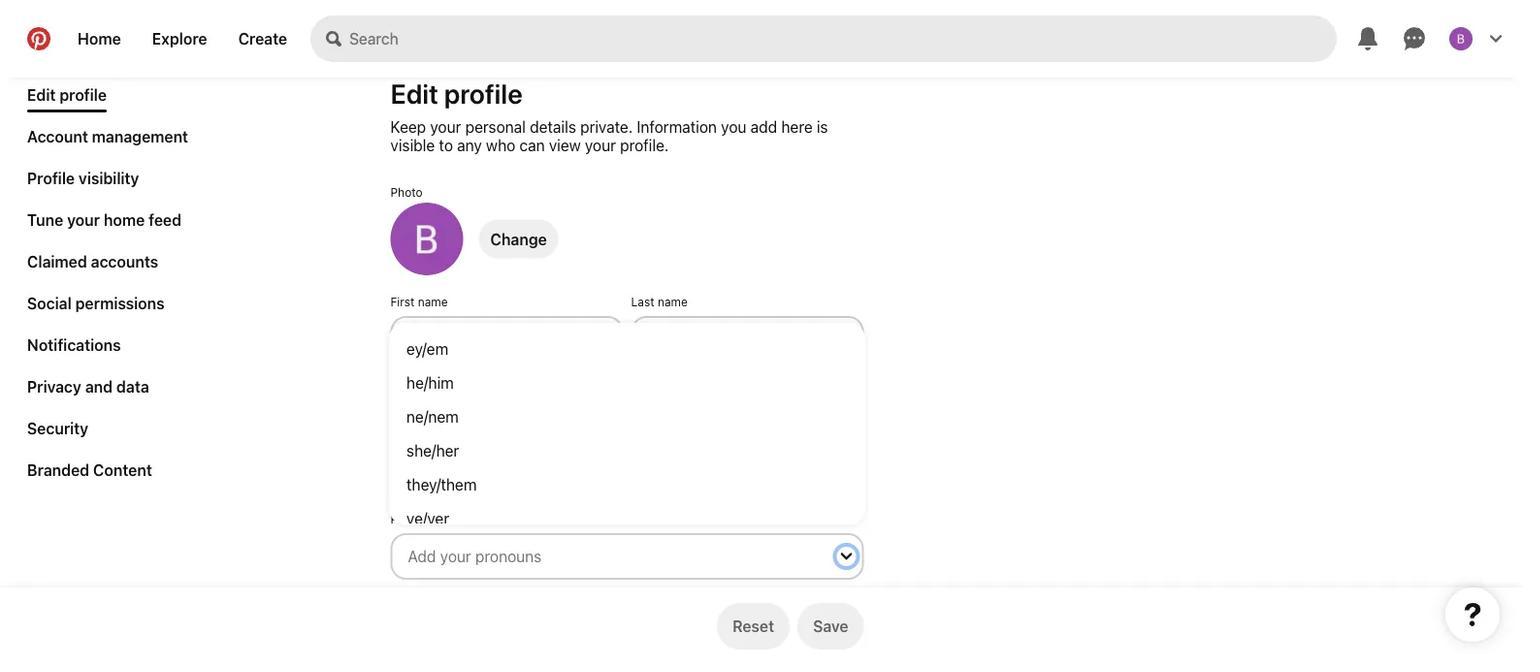 Task type: vqa. For each thing, say whether or not it's contained in the screenshot.
right sign
no



Task type: describe. For each thing, give the bounding box(es) containing it.
notifications
[[27, 336, 121, 354]]

security link
[[19, 411, 96, 445]]

permissions
[[75, 294, 165, 312]]

profile.
[[620, 136, 669, 154]]

you.
[[405, 601, 428, 615]]

list containing edit profile
[[19, 78, 196, 495]]

to left appear
[[573, 588, 584, 601]]

profile for edit profile keep your personal details private. information you add here is visible to any who can view your profile.
[[444, 78, 523, 110]]

details
[[530, 117, 576, 136]]

claimed
[[27, 252, 87, 271]]

create link
[[223, 16, 303, 62]]

first
[[390, 295, 415, 309]]

ey/em
[[406, 340, 448, 358]]

private.
[[580, 117, 633, 136]]

and
[[85, 377, 113, 396]]

Search text field
[[349, 16, 1337, 62]]

list box containing ey/em
[[390, 324, 864, 536]]

first name
[[390, 295, 448, 309]]

so
[[711, 588, 724, 601]]

name for last name
[[658, 295, 688, 309]]

he/him
[[406, 374, 453, 392]]

About text field
[[390, 404, 864, 493]]

First name text field
[[390, 316, 623, 363]]

search icon image
[[326, 31, 342, 47]]

explore link
[[137, 16, 223, 62]]

is
[[817, 117, 828, 136]]

appear
[[587, 588, 625, 601]]

to left "you." at the left bottom
[[390, 601, 402, 615]]

visible
[[390, 136, 435, 154]]

refer
[[838, 588, 864, 601]]

time.
[[617, 601, 644, 615]]

account management
[[27, 127, 188, 146]]

others
[[727, 588, 762, 601]]

keep
[[390, 117, 426, 136]]

profile
[[27, 169, 75, 187]]

branded
[[27, 461, 89, 479]]

you
[[721, 117, 746, 136]]

last
[[631, 295, 654, 309]]

branded content
[[27, 461, 152, 479]]

profile inside choose up to 2 sets of pronouns to appear on your profile so others know how to refer to you. you can edit or remove these any time.
[[673, 588, 708, 601]]

up
[[435, 588, 449, 601]]

privacy and data link
[[19, 370, 157, 404]]

information
[[637, 117, 717, 136]]

pronouns
[[390, 512, 442, 526]]

your inside choose up to 2 sets of pronouns to appear on your profile so others know how to refer to you. you can edit or remove these any time.
[[645, 588, 670, 601]]

about
[[390, 382, 423, 396]]

name for first name
[[418, 295, 448, 309]]

of
[[503, 588, 515, 601]]

feed
[[149, 211, 181, 229]]

photo
[[390, 185, 423, 199]]

add
[[751, 117, 777, 136]]

or
[[502, 601, 513, 615]]

here
[[781, 117, 813, 136]]

social permissions
[[27, 294, 165, 312]]

edit profile
[[27, 85, 107, 104]]

who
[[486, 136, 515, 154]]

ve/ver
[[406, 509, 449, 528]]

bob builder image
[[1449, 27, 1473, 50]]

2
[[467, 588, 474, 601]]

social permissions link
[[19, 286, 172, 320]]

to left 2 on the bottom left of page
[[453, 588, 464, 601]]

profile visibility link
[[19, 161, 147, 195]]

remove
[[517, 601, 557, 615]]

to right how
[[823, 588, 834, 601]]



Task type: locate. For each thing, give the bounding box(es) containing it.
None field
[[383, 512, 872, 623]]

tune your home feed
[[27, 211, 181, 229]]

edit profile keep your personal details private. information you add here is visible to any who can view your profile.
[[390, 78, 828, 154]]

1 name from the left
[[418, 295, 448, 309]]

1 horizontal spatial profile
[[444, 78, 523, 110]]

save button
[[798, 603, 864, 650]]

edit for edit profile
[[27, 85, 56, 104]]

profile up account management link at the top of page
[[60, 85, 107, 104]]

edit profile link
[[19, 78, 115, 113]]

branded content link
[[19, 453, 160, 487]]

tune your home feed link
[[19, 203, 189, 237]]

0 horizontal spatial name
[[418, 295, 448, 309]]

account
[[27, 127, 88, 146]]

social
[[27, 294, 72, 312]]

she/her
[[406, 441, 459, 460]]

edit
[[478, 601, 499, 615]]

profile up "personal"
[[444, 78, 523, 110]]

data
[[116, 377, 149, 396]]

can inside edit profile keep your personal details private. information you add here is visible to any who can view your profile.
[[519, 136, 545, 154]]

list
[[19, 78, 196, 495]]

how
[[798, 588, 820, 601]]

pronouns
[[518, 588, 569, 601]]

save
[[813, 617, 848, 636]]

your right on
[[645, 588, 670, 601]]

these
[[560, 601, 591, 615]]

claimed accounts
[[27, 252, 158, 271]]

view
[[549, 136, 581, 154]]

you
[[431, 601, 452, 615]]

visibility
[[79, 169, 139, 187]]

choose
[[390, 588, 432, 601]]

Last name text field
[[631, 316, 864, 363]]

edit up the account
[[27, 85, 56, 104]]

edit up keep
[[390, 78, 438, 110]]

1 vertical spatial can
[[455, 601, 475, 615]]

any
[[457, 136, 482, 154], [594, 601, 613, 615]]

personal
[[465, 117, 526, 136]]

privacy
[[27, 377, 81, 396]]

2 name from the left
[[658, 295, 688, 309]]

can right you
[[455, 601, 475, 615]]

your
[[430, 117, 461, 136], [585, 136, 616, 154], [67, 211, 100, 229], [645, 588, 670, 601]]

0 horizontal spatial profile
[[60, 85, 107, 104]]

they/them
[[406, 475, 476, 494]]

to inside edit profile keep your personal details private. information you add here is visible to any who can view your profile.
[[439, 136, 453, 154]]

1 horizontal spatial can
[[519, 136, 545, 154]]

1 horizontal spatial any
[[594, 601, 613, 615]]

your right view
[[585, 136, 616, 154]]

edit
[[390, 78, 438, 110], [27, 85, 56, 104]]

name right last
[[658, 295, 688, 309]]

any inside choose up to 2 sets of pronouns to appear on your profile so others know how to refer to you. you can edit or remove these any time.
[[594, 601, 613, 615]]

home
[[104, 211, 145, 229]]

change
[[490, 230, 547, 248]]

0 vertical spatial can
[[519, 136, 545, 154]]

reset
[[733, 617, 774, 636]]

change button
[[479, 220, 559, 259]]

privacy and data
[[27, 377, 149, 396]]

any left time.
[[594, 601, 613, 615]]

edit for edit profile keep your personal details private. information you add here is visible to any who can view your profile.
[[390, 78, 438, 110]]

can right the who
[[519, 136, 545, 154]]

management
[[92, 127, 188, 146]]

profile
[[444, 78, 523, 110], [60, 85, 107, 104], [673, 588, 708, 601]]

can
[[519, 136, 545, 154], [455, 601, 475, 615]]

home
[[78, 30, 121, 48]]

sets
[[477, 588, 500, 601]]

0 horizontal spatial any
[[457, 136, 482, 154]]

2 horizontal spatial profile
[[673, 588, 708, 601]]

can inside choose up to 2 sets of pronouns to appear on your profile so others know how to refer to you. you can edit or remove these any time.
[[455, 601, 475, 615]]

last name
[[631, 295, 688, 309]]

1 vertical spatial any
[[594, 601, 613, 615]]

to
[[439, 136, 453, 154], [453, 588, 464, 601], [573, 588, 584, 601], [823, 588, 834, 601], [390, 601, 402, 615]]

any left the who
[[457, 136, 482, 154]]

bob image
[[390, 203, 463, 276]]

profile left "so"
[[673, 588, 708, 601]]

create
[[238, 30, 287, 48]]

choose up to 2 sets of pronouns to appear on your profile so others know how to refer to you. you can edit or remove these any time.
[[390, 588, 864, 615]]

profile visibility
[[27, 169, 139, 187]]

edit inside edit profile keep your personal details private. information you add here is visible to any who can view your profile.
[[390, 78, 438, 110]]

tune
[[27, 211, 63, 229]]

to right visible at the left top of page
[[439, 136, 453, 154]]

any inside edit profile keep your personal details private. information you add here is visible to any who can view your profile.
[[457, 136, 482, 154]]

claimed accounts link
[[19, 244, 166, 278]]

0 horizontal spatial edit
[[27, 85, 56, 104]]

content
[[93, 461, 152, 479]]

your inside list
[[67, 211, 100, 229]]

none field containing pronouns
[[383, 512, 872, 623]]

your right keep
[[430, 117, 461, 136]]

name
[[418, 295, 448, 309], [658, 295, 688, 309]]

0 vertical spatial any
[[457, 136, 482, 154]]

profile for edit profile
[[60, 85, 107, 104]]

your right tune
[[67, 211, 100, 229]]

list box
[[390, 324, 864, 536]]

0 horizontal spatial can
[[455, 601, 475, 615]]

1 horizontal spatial name
[[658, 295, 688, 309]]

home link
[[62, 16, 137, 62]]

profile inside list
[[60, 85, 107, 104]]

profile inside edit profile keep your personal details private. information you add here is visible to any who can view your profile.
[[444, 78, 523, 110]]

account management link
[[19, 119, 196, 153]]

notifications link
[[19, 328, 129, 362]]

explore
[[152, 30, 207, 48]]

name right first
[[418, 295, 448, 309]]

ne/nem
[[406, 407, 458, 426]]

know
[[766, 588, 794, 601]]

1 horizontal spatial edit
[[390, 78, 438, 110]]

accounts
[[91, 252, 158, 271]]

security
[[27, 419, 88, 438]]

Pronouns text field
[[408, 543, 823, 570]]

on
[[628, 588, 642, 601]]

reset button
[[717, 603, 790, 650]]



